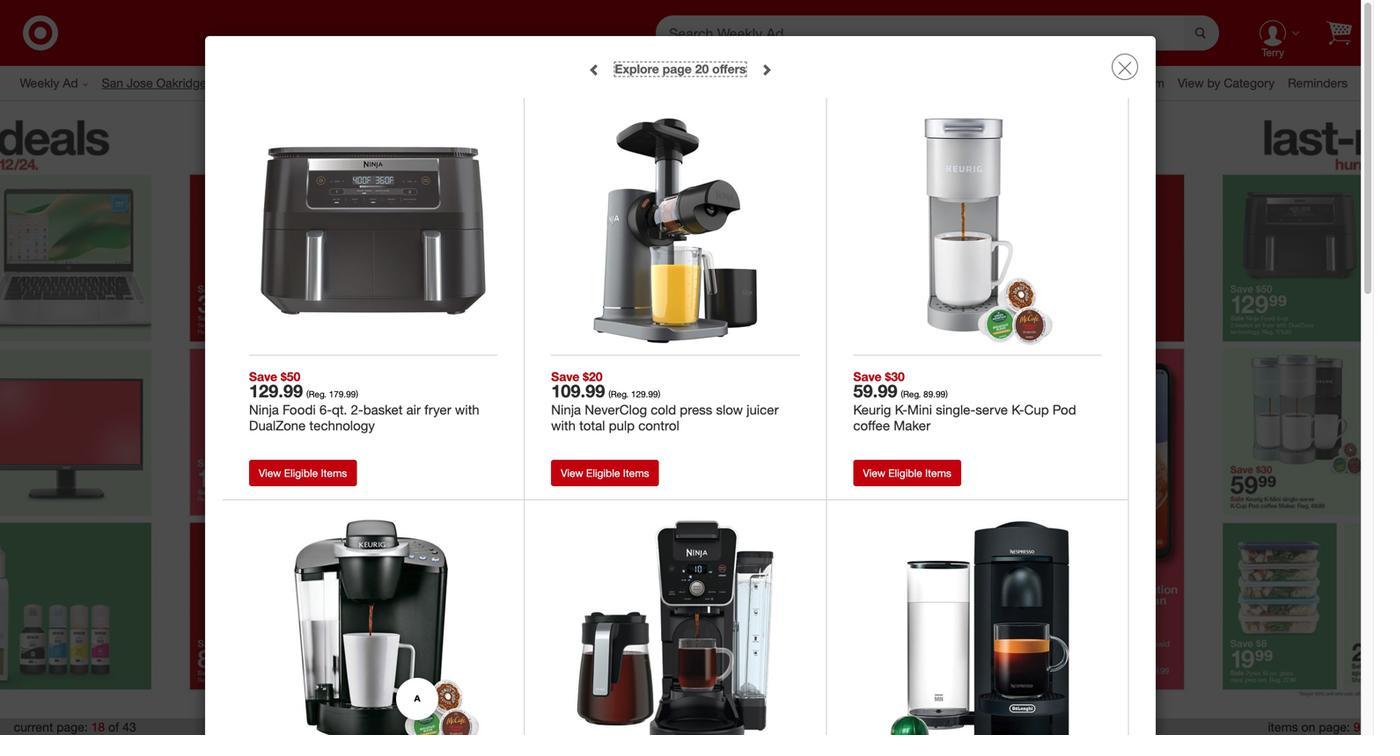 Task type: locate. For each thing, give the bounding box(es) containing it.
1 items from the left
[[321, 467, 347, 480]]

1 horizontal spatial save
[[551, 369, 579, 385]]

save left $30
[[853, 369, 882, 385]]

technology
[[309, 418, 375, 434]]

items down technology
[[321, 467, 347, 480]]

k- right serve
[[1012, 402, 1024, 418]]

ninja for 109.99
[[551, 402, 581, 418]]

view eligible items down dualzone
[[259, 467, 347, 480]]

oakridge
[[156, 75, 207, 91]]

offers
[[712, 61, 746, 77]]

save inside save $50 129.99 (reg. 179.99) ninja foodi 6-qt. 2-basket air fryer with dualzone technology
[[249, 369, 277, 385]]

1 k- from the left
[[895, 402, 908, 418]]

179.99)
[[329, 389, 358, 400]]

eligible down maker at the bottom of page
[[888, 467, 922, 480]]

17
[[608, 70, 632, 97]]

on
[[1302, 720, 1316, 736]]

save
[[249, 369, 277, 385], [551, 369, 579, 385], [853, 369, 882, 385]]

0 horizontal spatial view eligible items
[[259, 467, 347, 480]]

save for 129.99
[[249, 369, 277, 385]]

3 eligible from the left
[[888, 467, 922, 480]]

eligible
[[284, 467, 318, 480], [586, 467, 620, 480], [888, 467, 922, 480]]

save $50 129.99 (reg. 179.99) ninja foodi 6-qt. 2-basket air fryer with dualzone technology
[[249, 369, 479, 434]]

2 horizontal spatial eligible
[[888, 467, 922, 480]]

with inside save $20 109.99 (reg. 129.99) ninja neverclog cold press slow juicer with total pulp control
[[551, 418, 576, 434]]

close image
[[1118, 61, 1132, 75]]

eligible down total
[[586, 467, 620, 480]]

pod
[[1053, 402, 1076, 418]]

2 page: from the left
[[1319, 720, 1350, 736]]

24
[[699, 70, 723, 97]]

dec right -
[[653, 70, 693, 97]]

with left total
[[551, 418, 576, 434]]

1 horizontal spatial eligible
[[586, 467, 620, 480]]

1 eligible from the left
[[284, 467, 318, 480]]

view
[[1178, 75, 1204, 91], [259, 467, 281, 480], [561, 467, 583, 480], [863, 467, 885, 480]]

air
[[406, 402, 421, 418]]

0 horizontal spatial eligible
[[284, 467, 318, 480]]

save $20 109.99 (reg. 129.99) ninja neverclog cold press slow juicer with total pulp control
[[551, 369, 779, 434]]

1 horizontal spatial (reg.
[[608, 389, 629, 400]]

view down total
[[561, 467, 583, 480]]

1 ninja from the left
[[249, 402, 279, 418]]

2 eligible from the left
[[586, 467, 620, 480]]

(reg. up 6-
[[306, 389, 326, 400]]

2 horizontal spatial view eligible items
[[863, 467, 951, 480]]

items for 129.99
[[321, 467, 347, 480]]

cup
[[1024, 402, 1049, 418]]

ninja neverclog cold press slow juicer with total pulp control image
[[557, 113, 794, 349]]

explore page 20 offers
[[615, 61, 746, 77]]

1 horizontal spatial view eligible items
[[561, 467, 649, 480]]

0 horizontal spatial save
[[249, 369, 277, 385]]

109.99
[[551, 381, 605, 402]]

1 (reg. from the left
[[306, 389, 326, 400]]

with
[[455, 402, 479, 418], [551, 418, 576, 434]]

0 horizontal spatial page:
[[57, 720, 88, 736]]

reminders
[[1288, 75, 1348, 91]]

0 horizontal spatial (reg.
[[306, 389, 326, 400]]

1 horizontal spatial ninja
[[551, 402, 581, 418]]

k- right the keurig
[[895, 402, 908, 418]]

3 view eligible items from the left
[[863, 467, 951, 480]]

ninja left foodi in the bottom left of the page
[[249, 402, 279, 418]]

ninja for 129.99
[[249, 402, 279, 418]]

form
[[656, 15, 1219, 51]]

2 horizontal spatial (reg.
[[901, 389, 921, 400]]

prices
[[442, 70, 504, 97]]

(reg. up neverclog
[[608, 389, 629, 400]]

2 ninja from the left
[[551, 402, 581, 418]]

2 horizontal spatial items
[[925, 467, 951, 480]]

3 (reg. from the left
[[901, 389, 921, 400]]

ninja dualbrew pro specialty coffee system, single-serve, pod, & 12-cup drip coffee maker image
[[557, 516, 794, 736]]

$50
[[281, 369, 300, 385]]

(reg. for 59.99
[[901, 389, 921, 400]]

by
[[1207, 75, 1221, 91]]

view eligible items
[[259, 467, 347, 480], [561, 467, 649, 480], [863, 467, 951, 480]]

dualzone
[[249, 418, 306, 434]]

ninja left neverclog
[[551, 402, 581, 418]]

1 dec from the left
[[562, 70, 602, 97]]

zoom
[[1133, 75, 1165, 91]]

1 horizontal spatial dec
[[653, 70, 693, 97]]

view eligible items for 129.99
[[259, 467, 347, 480]]

san
[[102, 75, 123, 91]]

dec
[[562, 70, 602, 97], [653, 70, 693, 97]]

2 items from the left
[[623, 467, 649, 480]]

view eligible items down maker at the bottom of page
[[863, 467, 951, 480]]

weekly ad link
[[20, 74, 102, 92]]

items down maker at the bottom of page
[[925, 467, 951, 480]]

ninja inside save $20 109.99 (reg. 129.99) ninja neverclog cold press slow juicer with total pulp control
[[551, 402, 581, 418]]

eligible for 129.99
[[284, 467, 318, 480]]

129.99)
[[631, 389, 660, 400]]

-
[[638, 70, 647, 97]]

view eligible items down total
[[561, 467, 649, 480]]

0 horizontal spatial items
[[321, 467, 347, 480]]

(reg. inside save $50 129.99 (reg. 179.99) ninja foodi 6-qt. 2-basket air fryer with dualzone technology
[[306, 389, 326, 400]]

(reg.
[[306, 389, 326, 400], [608, 389, 629, 400], [901, 389, 921, 400]]

(reg. inside save $30 59.99 (reg. 89.99) keurig k-mini single-serve k-cup pod coffee maker
[[901, 389, 921, 400]]

page 20 image
[[1204, 111, 1374, 710]]

0 horizontal spatial dec
[[562, 70, 602, 97]]

cold
[[651, 402, 676, 418]]

2 view eligible items from the left
[[561, 467, 649, 480]]

coffee
[[853, 418, 890, 434]]

2 horizontal spatial save
[[853, 369, 882, 385]]

1 horizontal spatial items
[[623, 467, 649, 480]]

(reg. inside save $20 109.99 (reg. 129.99) ninja neverclog cold press slow juicer with total pulp control
[[608, 389, 629, 400]]

zoom link
[[1133, 74, 1178, 92]]

0 horizontal spatial k-
[[895, 402, 908, 418]]

2 save from the left
[[551, 369, 579, 385]]

page: left 18
[[57, 720, 88, 736]]

59.99
[[853, 381, 897, 402]]

items
[[321, 467, 347, 480], [623, 467, 649, 480], [925, 467, 951, 480]]

page: left 9
[[1319, 720, 1350, 736]]

ninja foodi 6-qt. 2-basket air fryer with dualzone technology link
[[249, 402, 498, 434]]

san jose oakridge
[[102, 75, 207, 91]]

eligible down dualzone
[[284, 467, 318, 480]]

slow
[[716, 402, 743, 418]]

view down dualzone
[[259, 467, 281, 480]]

with right the fryer
[[455, 402, 479, 418]]

2 dec from the left
[[653, 70, 693, 97]]

current page: 18 of 43
[[14, 720, 136, 736]]

save inside save $20 109.99 (reg. 129.99) ninja neverclog cold press slow juicer with total pulp control
[[551, 369, 579, 385]]

3 items from the left
[[925, 467, 951, 480]]

items down pulp
[[623, 467, 649, 480]]

1 save from the left
[[249, 369, 277, 385]]

3 save from the left
[[853, 369, 882, 385]]

save for 109.99
[[551, 369, 579, 385]]

save left '$20'
[[551, 369, 579, 385]]

view down coffee
[[863, 467, 885, 480]]

89.99)
[[924, 389, 948, 400]]

(reg. up mini
[[901, 389, 921, 400]]

nespresso vertuoplus coffee maker and espresso machine image
[[860, 516, 1096, 736]]

view your cart on target.com image
[[1327, 21, 1352, 45]]

2 (reg. from the left
[[608, 389, 629, 400]]

view by category
[[1178, 75, 1275, 91]]

ninja
[[249, 402, 279, 418], [551, 402, 581, 418]]

2-
[[351, 402, 363, 418]]

items on page: 9
[[1268, 720, 1360, 736]]

items for 109.99
[[623, 467, 649, 480]]

items for 59.99
[[925, 467, 951, 480]]

ninja inside save $50 129.99 (reg. 179.99) ninja foodi 6-qt. 2-basket air fryer with dualzone technology
[[249, 402, 279, 418]]

jose
[[127, 75, 153, 91]]

0 horizontal spatial with
[[455, 402, 479, 418]]

san jose oakridge link
[[102, 74, 220, 92]]

1 horizontal spatial page:
[[1319, 720, 1350, 736]]

ninja neverclog cold press slow juicer with total pulp control link
[[551, 402, 800, 434]]

1 view eligible items from the left
[[259, 467, 347, 480]]

0 horizontal spatial ninja
[[249, 402, 279, 418]]

dec left 17
[[562, 70, 602, 97]]

save left $50
[[249, 369, 277, 385]]

1 horizontal spatial k-
[[1012, 402, 1024, 418]]

1 horizontal spatial with
[[551, 418, 576, 434]]

reminders link
[[1288, 74, 1361, 92]]

view by category link
[[1178, 75, 1288, 91]]

view for 109.99
[[561, 467, 583, 480]]

category
[[1224, 75, 1275, 91]]

$20
[[583, 369, 603, 385]]

eligible for 59.99
[[888, 467, 922, 480]]

save for 59.99
[[853, 369, 882, 385]]

k-
[[895, 402, 908, 418], [1012, 402, 1024, 418]]

page:
[[57, 720, 88, 736], [1319, 720, 1350, 736]]

save inside save $30 59.99 (reg. 89.99) keurig k-mini single-serve k-cup pod coffee maker
[[853, 369, 882, 385]]



Task type: describe. For each thing, give the bounding box(es) containing it.
keurig k-classic single-serve k-cup pod coffee maker image
[[255, 516, 491, 736]]

save $30 59.99 (reg. 89.99) keurig k-mini single-serve k-cup pod coffee maker
[[853, 369, 1076, 434]]

maker
[[894, 418, 931, 434]]

1 page: from the left
[[57, 720, 88, 736]]

(reg. for 109.99
[[608, 389, 629, 400]]

zoom-in element
[[1133, 75, 1165, 91]]

with inside save $50 129.99 (reg. 179.99) ninja foodi 6-qt. 2-basket air fryer with dualzone technology
[[455, 402, 479, 418]]

chevron left image
[[589, 64, 601, 76]]

129.99
[[249, 381, 303, 402]]

juicer
[[747, 402, 779, 418]]

of
[[108, 720, 119, 736]]

ninja foodi 6-qt. 2-basket air fryer with dualzone technology image
[[255, 113, 491, 349]]

keurig k-mini single-serve k-cup pod coffee maker link
[[853, 402, 1102, 434]]

weekly
[[20, 75, 59, 91]]

neverclog
[[585, 402, 647, 418]]

explore page 20 of 43 element
[[615, 61, 746, 77]]

valid
[[510, 70, 556, 97]]

prices valid dec 17 - dec 24
[[442, 70, 723, 97]]

view for 59.99
[[863, 467, 885, 480]]

total
[[579, 418, 605, 434]]

ad
[[63, 75, 78, 91]]

basket
[[363, 402, 403, 418]]

items
[[1268, 720, 1298, 736]]

press
[[680, 402, 712, 418]]

2 k- from the left
[[1012, 402, 1024, 418]]

view eligible items for 59.99
[[863, 467, 951, 480]]

current
[[14, 720, 53, 736]]

(reg. for 129.99
[[306, 389, 326, 400]]

page 17 image
[[0, 111, 171, 710]]

page
[[663, 61, 692, 77]]

qt.
[[332, 402, 347, 418]]

$30
[[885, 369, 905, 385]]

page 19 image
[[687, 111, 1204, 710]]

view for 129.99
[[259, 467, 281, 480]]

view eligible items for 109.99
[[561, 467, 649, 480]]

foodi
[[283, 402, 316, 418]]

eligible for 109.99
[[586, 467, 620, 480]]

keurig
[[853, 402, 891, 418]]

serve
[[976, 402, 1008, 418]]

6-
[[319, 402, 332, 418]]

explore
[[615, 61, 659, 77]]

fryer
[[424, 402, 451, 418]]

go to target.com image
[[23, 15, 58, 51]]

chevron right image
[[760, 64, 772, 76]]

keurig k-mini single-serve k-cup pod coffee maker image
[[860, 113, 1096, 349]]

view left by
[[1178, 75, 1204, 91]]

control
[[638, 418, 679, 434]]

page 18 image
[[171, 111, 687, 710]]

43
[[122, 720, 136, 736]]

9
[[1354, 720, 1360, 736]]

20
[[695, 61, 709, 77]]

weekly ad
[[20, 75, 78, 91]]

single-
[[936, 402, 976, 418]]

18
[[91, 720, 105, 736]]

pulp
[[609, 418, 635, 434]]

mini
[[908, 402, 932, 418]]



Task type: vqa. For each thing, say whether or not it's contained in the screenshot.
current page: 1 of 43 on the left bottom of page
no



